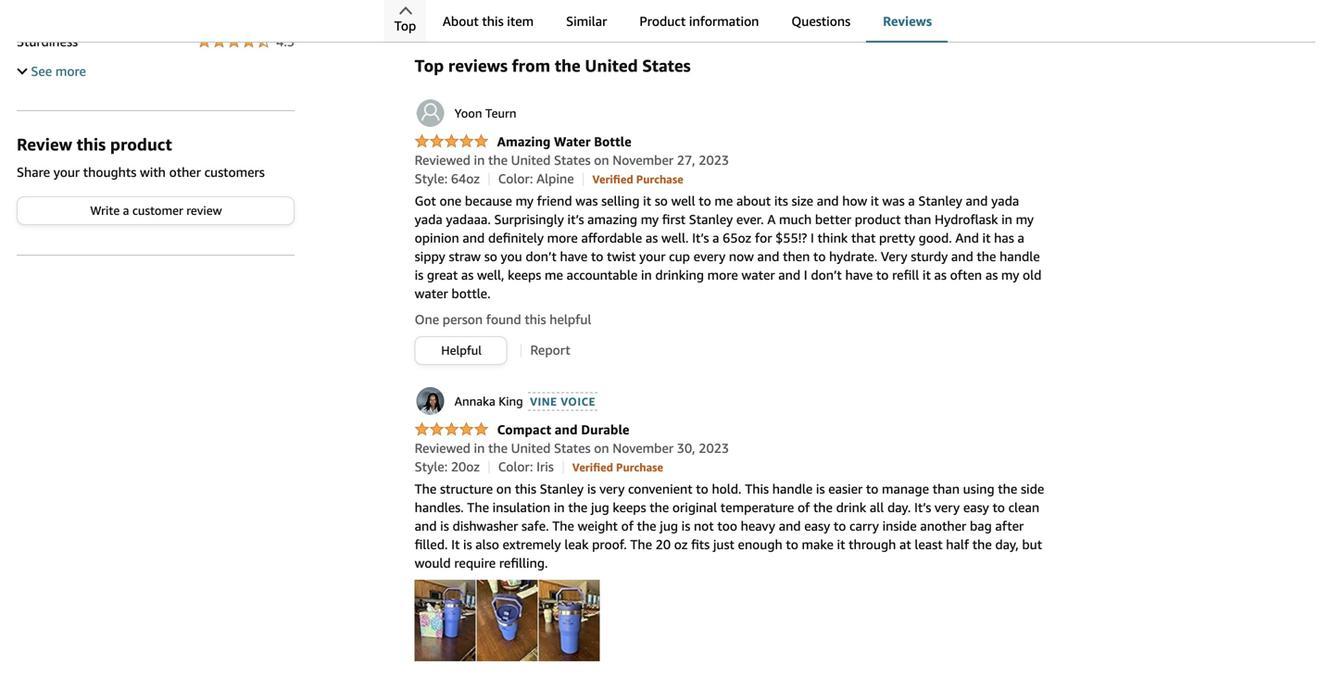 Task type: locate. For each thing, give the bounding box(es) containing it.
compact and durable
[[497, 422, 630, 438]]

1 horizontal spatial customer image image
[[477, 580, 538, 662]]

ever.
[[737, 212, 764, 227]]

it inside the structure on this stanley is very convenient to hold.  this handle is easier to manage than using the side handles.  the insulation in the jug keeps the original temperature of the drink all day.  it's very easy to clean and is dishwasher safe.  the weight of the jug is not too heavy and easy to carry inside another bag after filled.  it is also extremely leak proof.  the 20 oz fits just enough to make it through at least half the day, but would require refilling.
[[837, 537, 846, 552]]

amazing water bottle
[[497, 134, 632, 149]]

4.5
[[276, 34, 295, 49]]

0 horizontal spatial yada
[[415, 212, 443, 227]]

to left make
[[786, 537, 799, 552]]

product
[[110, 134, 172, 154], [855, 212, 901, 227]]

1 vertical spatial yada
[[415, 212, 443, 227]]

top left about
[[394, 18, 416, 33]]

1 vertical spatial so
[[484, 249, 498, 264]]

your left cup
[[639, 249, 666, 264]]

0 vertical spatial verified purchase
[[593, 173, 684, 186]]

old
[[1023, 267, 1042, 283]]

the right from
[[555, 56, 581, 76]]

well,
[[477, 267, 505, 283]]

1 vertical spatial jug
[[660, 519, 678, 534]]

1 horizontal spatial stanley
[[689, 212, 733, 227]]

purchase for convenient
[[616, 461, 663, 474]]

helpful
[[441, 343, 482, 358]]

on for durable
[[594, 441, 609, 456]]

more down the every
[[708, 267, 738, 283]]

1 horizontal spatial me
[[715, 193, 733, 209]]

in right insulation
[[554, 500, 565, 515]]

this up insulation
[[515, 482, 537, 497]]

1 vertical spatial keeps
[[613, 500, 646, 515]]

states for bottle
[[554, 153, 591, 168]]

verified for very
[[572, 461, 613, 474]]

1 horizontal spatial more
[[547, 230, 578, 246]]

water
[[742, 267, 775, 283], [415, 286, 448, 301]]

0 horizontal spatial it's
[[692, 230, 709, 246]]

1 vertical spatial states
[[554, 153, 591, 168]]

verified purchase down durable
[[572, 461, 663, 474]]

on for bottle
[[594, 153, 609, 168]]

durable
[[581, 422, 630, 438]]

yoon
[[455, 106, 482, 121]]

more down it's
[[547, 230, 578, 246]]

that
[[852, 230, 876, 246]]

0 vertical spatial top
[[394, 18, 416, 33]]

customers
[[204, 165, 265, 180]]

easy down the using
[[964, 500, 989, 515]]

very up weight
[[600, 482, 625, 497]]

1 color: from the top
[[498, 171, 533, 186]]

water
[[554, 134, 591, 149]]

reviewed in the united states on november 27, 2023
[[415, 153, 729, 168]]

1 vertical spatial than
[[933, 482, 960, 497]]

1 vertical spatial water
[[415, 286, 448, 301]]

the inside got one because my friend was selling it so well to me about its size and how it was a stanley and yada yada yadaaa. surprisingly it's amazing my first stanley ever. a much better product than hydroflask in my opinion and definitely more affordable as well. it's a 65oz for $55!? i think that pretty good. and it has a sippy straw so you don't have to twist your cup every now and then to hydrate. very sturdy and the handle is great as well, keeps me accountable in drinking more water and i don't have to refill it as often as my old water bottle.
[[977, 249, 997, 264]]

helpful link
[[416, 337, 507, 364]]

person
[[443, 312, 483, 327]]

2 november from the top
[[613, 441, 674, 456]]

1 vertical spatial color:
[[498, 459, 533, 475]]

0 horizontal spatial stanley
[[540, 482, 584, 497]]

2 style: from the top
[[415, 459, 448, 475]]

0 vertical spatial product
[[110, 134, 172, 154]]

vine voice link
[[523, 393, 598, 411]]

handle
[[1000, 249, 1040, 264], [773, 482, 813, 497]]

2 vertical spatial states
[[554, 441, 591, 456]]

0 horizontal spatial product
[[110, 134, 172, 154]]

1 vertical spatial of
[[621, 519, 634, 534]]

this right found
[[525, 312, 546, 327]]

0 vertical spatial yada
[[992, 193, 1020, 209]]

states down compact and durable
[[554, 441, 591, 456]]

the up weight
[[568, 500, 588, 515]]

water down now
[[742, 267, 775, 283]]

one
[[415, 312, 439, 327]]

1 vertical spatial product
[[855, 212, 901, 227]]

states down "product"
[[642, 56, 691, 76]]

to up accountable
[[591, 249, 604, 264]]

friend
[[537, 193, 572, 209]]

handle right this
[[773, 482, 813, 497]]

for
[[755, 230, 772, 246]]

similar
[[566, 13, 607, 29]]

0 vertical spatial easy
[[964, 500, 989, 515]]

| image right "iris"
[[563, 461, 564, 474]]

1 vertical spatial your
[[639, 249, 666, 264]]

2 vertical spatial united
[[511, 441, 551, 456]]

2 reviewed from the top
[[415, 441, 471, 456]]

1 vertical spatial handle
[[773, 482, 813, 497]]

1 horizontal spatial your
[[639, 249, 666, 264]]

got
[[415, 193, 436, 209]]

and up reviewed in the united states on november 30, 2023 at the bottom of page
[[555, 422, 578, 438]]

1 november from the top
[[613, 153, 674, 168]]

water down great
[[415, 286, 448, 301]]

voice
[[561, 395, 596, 408]]

0 vertical spatial than
[[905, 212, 932, 227]]

november down durable
[[613, 441, 674, 456]]

2 color: from the top
[[498, 459, 533, 475]]

it's right 'day.'
[[915, 500, 932, 515]]

of up proof.
[[621, 519, 634, 534]]

stanley
[[919, 193, 963, 209], [689, 212, 733, 227], [540, 482, 584, 497]]

and
[[817, 193, 839, 209], [966, 193, 988, 209], [463, 230, 485, 246], [758, 249, 780, 264], [952, 249, 974, 264], [779, 267, 801, 283], [555, 422, 578, 438], [415, 519, 437, 534], [779, 519, 801, 534]]

0 vertical spatial very
[[600, 482, 625, 497]]

united down similar
[[585, 56, 638, 76]]

1 reviewed from the top
[[415, 153, 471, 168]]

product
[[640, 13, 686, 29]]

1 vertical spatial verified purchase
[[572, 461, 663, 474]]

1 vertical spatial november
[[613, 441, 674, 456]]

1 vertical spatial have
[[846, 267, 873, 283]]

the up '20'
[[637, 519, 657, 534]]

0 vertical spatial verified purchase link
[[593, 171, 684, 186]]

2 was from the left
[[883, 193, 905, 209]]

product up that
[[855, 212, 901, 227]]

| image
[[489, 173, 490, 186], [521, 344, 522, 357]]

0 vertical spatial have
[[560, 249, 588, 264]]

0 vertical spatial states
[[642, 56, 691, 76]]

your right share
[[54, 165, 80, 180]]

your
[[54, 165, 80, 180], [639, 249, 666, 264]]

2023 right 30,
[[699, 441, 729, 456]]

very up another at the bottom
[[935, 500, 960, 515]]

the
[[555, 56, 581, 76], [488, 153, 508, 168], [977, 249, 997, 264], [488, 441, 508, 456], [998, 482, 1018, 497], [568, 500, 588, 515], [650, 500, 669, 515], [814, 500, 833, 515], [637, 519, 657, 534], [973, 537, 992, 552]]

0 horizontal spatial easy
[[805, 519, 830, 534]]

than inside the structure on this stanley is very convenient to hold.  this handle is easier to manage than using the side handles.  the insulation in the jug keeps the original temperature of the drink all day.  it's very easy to clean and is dishwasher safe.  the weight of the jug is not too heavy and easy to carry inside another bag after filled.  it is also extremely leak proof.  the 20 oz fits just enough to make it through at least half the day, but would require refilling.
[[933, 482, 960, 497]]

is left 'easier'
[[816, 482, 825, 497]]

color: up because
[[498, 171, 533, 186]]

0 vertical spatial it's
[[692, 230, 709, 246]]

i
[[811, 230, 814, 246], [804, 267, 808, 283]]

0 vertical spatial on
[[594, 153, 609, 168]]

1 horizontal spatial was
[[883, 193, 905, 209]]

refill
[[892, 267, 919, 283]]

2 2023 from the top
[[699, 441, 729, 456]]

of up make
[[798, 500, 810, 515]]

top for top reviews from the united states
[[415, 56, 444, 76]]

require
[[454, 556, 496, 571]]

don't down the hydrate.
[[811, 267, 842, 283]]

on down bottle
[[594, 153, 609, 168]]

reviewed in the united states on november 30, 2023
[[415, 441, 729, 456]]

2023 for reviewed in the united states on november 27, 2023
[[699, 153, 729, 168]]

color:
[[498, 171, 533, 186], [498, 459, 533, 475]]

handle inside the structure on this stanley is very convenient to hold.  this handle is easier to manage than using the side handles.  the insulation in the jug keeps the original temperature of the drink all day.  it's very easy to clean and is dishwasher safe.  the weight of the jug is not too heavy and easy to carry inside another bag after filled.  it is also extremely leak proof.  the 20 oz fits just enough to make it through at least half the day, but would require refilling.
[[773, 482, 813, 497]]

yoon teurn link
[[415, 97, 517, 129]]

style: left 20oz
[[415, 459, 448, 475]]

color: for my
[[498, 171, 533, 186]]

yada up has
[[992, 193, 1020, 209]]

extender expand image
[[17, 64, 27, 75]]

very
[[600, 482, 625, 497], [935, 500, 960, 515]]

is down handles.
[[440, 519, 449, 534]]

easy up make
[[805, 519, 830, 534]]

0 vertical spatial of
[[798, 500, 810, 515]]

don't
[[526, 249, 557, 264], [811, 267, 842, 283]]

1 horizontal spatial handle
[[1000, 249, 1040, 264]]

1 vertical spatial it's
[[915, 500, 932, 515]]

reviewed up style: 20oz
[[415, 441, 471, 456]]

color: left "iris"
[[498, 459, 533, 475]]

leak
[[565, 537, 589, 552]]

have
[[560, 249, 588, 264], [846, 267, 873, 283]]

1 vertical spatial purchase
[[616, 461, 663, 474]]

1 horizontal spatial keeps
[[613, 500, 646, 515]]

than
[[905, 212, 932, 227], [933, 482, 960, 497]]

the down has
[[977, 249, 997, 264]]

my up surprisingly at the top left of the page
[[516, 193, 534, 209]]

1 vertical spatial top
[[415, 56, 444, 76]]

1 horizontal spatial it's
[[915, 500, 932, 515]]

| image up because
[[489, 173, 490, 186]]

on inside the structure on this stanley is very convenient to hold.  this handle is easier to manage than using the side handles.  the insulation in the jug keeps the original temperature of the drink all day.  it's very easy to clean and is dishwasher safe.  the weight of the jug is not too heavy and easy to carry inside another bag after filled.  it is also extremely leak proof.  the 20 oz fits just enough to make it through at least half the day, but would require refilling.
[[497, 482, 512, 497]]

don't right the you
[[526, 249, 557, 264]]

easy
[[964, 500, 989, 515], [805, 519, 830, 534]]

style: 20oz
[[415, 459, 480, 475]]

about
[[443, 13, 479, 29]]

this
[[745, 482, 769, 497]]

0 horizontal spatial customer image image
[[415, 580, 476, 662]]

safe.
[[522, 519, 549, 534]]

it right "how"
[[871, 193, 879, 209]]

| image left "report"
[[521, 344, 522, 357]]

pretty
[[879, 230, 916, 246]]

day.
[[888, 500, 911, 515]]

1 horizontal spatial i
[[811, 230, 814, 246]]

a
[[908, 193, 915, 209], [123, 204, 129, 218], [713, 230, 720, 246], [1018, 230, 1025, 246]]

this inside the structure on this stanley is very convenient to hold.  this handle is easier to manage than using the side handles.  the insulation in the jug keeps the original temperature of the drink all day.  it's very easy to clean and is dishwasher safe.  the weight of the jug is not too heavy and easy to carry inside another bag after filled.  it is also extremely leak proof.  the 20 oz fits just enough to make it through at least half the day, but would require refilling.
[[515, 482, 537, 497]]

to
[[699, 193, 711, 209], [591, 249, 604, 264], [814, 249, 826, 264], [877, 267, 889, 283], [696, 482, 709, 497], [866, 482, 879, 497], [993, 500, 1005, 515], [834, 519, 846, 534], [786, 537, 799, 552]]

0 vertical spatial jug
[[591, 500, 610, 515]]

it's
[[692, 230, 709, 246], [915, 500, 932, 515]]

0 horizontal spatial handle
[[773, 482, 813, 497]]

on down durable
[[594, 441, 609, 456]]

1 horizontal spatial product
[[855, 212, 901, 227]]

0 vertical spatial your
[[54, 165, 80, 180]]

in inside the structure on this stanley is very convenient to hold.  this handle is easier to manage than using the side handles.  the insulation in the jug keeps the original temperature of the drink all day.  it's very easy to clean and is dishwasher safe.  the weight of the jug is not too heavy and easy to carry inside another bag after filled.  it is also extremely leak proof.  the 20 oz fits just enough to make it through at least half the day, but would require refilling.
[[554, 500, 565, 515]]

1 style: from the top
[[415, 171, 448, 186]]

much
[[779, 212, 812, 227]]

0 vertical spatial style:
[[415, 171, 448, 186]]

| image right 20oz
[[489, 461, 490, 474]]

temperature
[[721, 500, 794, 515]]

united
[[585, 56, 638, 76], [511, 153, 551, 168], [511, 441, 551, 456]]

half
[[946, 537, 969, 552]]

0 horizontal spatial was
[[576, 193, 598, 209]]

1 vertical spatial on
[[594, 441, 609, 456]]

0 vertical spatial november
[[613, 153, 674, 168]]

| image
[[583, 173, 584, 186], [489, 461, 490, 474], [563, 461, 564, 474]]

1 vertical spatial i
[[804, 267, 808, 283]]

it
[[451, 537, 460, 552]]

jug up '20'
[[660, 519, 678, 534]]

1 vertical spatial don't
[[811, 267, 842, 283]]

states for durable
[[554, 441, 591, 456]]

0 horizontal spatial more
[[55, 64, 86, 79]]

top left reviews at the top
[[415, 56, 444, 76]]

0 vertical spatial keeps
[[508, 267, 542, 283]]

0 vertical spatial stanley
[[919, 193, 963, 209]]

customer image image
[[415, 580, 476, 662], [477, 580, 538, 662], [539, 580, 600, 662]]

cup
[[669, 249, 690, 264]]

1 vertical spatial verified purchase link
[[572, 459, 663, 475]]

was
[[576, 193, 598, 209], [883, 193, 905, 209]]

| image down reviewed in the united states on november 27, 2023
[[583, 173, 584, 186]]

states
[[642, 56, 691, 76], [554, 153, 591, 168], [554, 441, 591, 456]]

0 vertical spatial water
[[742, 267, 775, 283]]

so
[[655, 193, 668, 209], [484, 249, 498, 264]]

united up 'color: alpine'
[[511, 153, 551, 168]]

is left not
[[682, 519, 691, 534]]

1 horizontal spatial than
[[933, 482, 960, 497]]

1 2023 from the top
[[699, 153, 729, 168]]

1 vertical spatial more
[[547, 230, 578, 246]]

than left the using
[[933, 482, 960, 497]]

1 vertical spatial very
[[935, 500, 960, 515]]

i down the then
[[804, 267, 808, 283]]

1 horizontal spatial | image
[[521, 344, 522, 357]]

have up accountable
[[560, 249, 588, 264]]

review
[[17, 134, 72, 154]]

yada down got
[[415, 212, 443, 227]]

a right the write
[[123, 204, 129, 218]]

1 vertical spatial 2023
[[699, 441, 729, 456]]

0 horizontal spatial don't
[[526, 249, 557, 264]]

0 vertical spatial verified
[[593, 173, 634, 186]]

1 horizontal spatial | image
[[563, 461, 564, 474]]

2 horizontal spatial more
[[708, 267, 738, 283]]

| image for color: alpine
[[583, 173, 584, 186]]

top
[[394, 18, 416, 33], [415, 56, 444, 76]]

oz
[[674, 537, 688, 552]]

as down sturdy at the top
[[935, 267, 947, 283]]

2 horizontal spatial customer image image
[[539, 580, 600, 662]]

0 horizontal spatial than
[[905, 212, 932, 227]]

write a customer review
[[90, 204, 222, 218]]

all
[[870, 500, 884, 515]]

1 vertical spatial reviewed
[[415, 441, 471, 456]]

0 vertical spatial united
[[585, 56, 638, 76]]

information
[[689, 13, 759, 29]]

1 vertical spatial united
[[511, 153, 551, 168]]

is down sippy
[[415, 267, 424, 283]]

enough
[[738, 537, 783, 552]]

0 vertical spatial | image
[[489, 173, 490, 186]]

it
[[643, 193, 652, 209], [871, 193, 879, 209], [983, 230, 991, 246], [923, 267, 931, 283], [837, 537, 846, 552]]

least
[[915, 537, 943, 552]]

more right see
[[55, 64, 86, 79]]

me left about
[[715, 193, 733, 209]]

weight
[[578, 519, 618, 534]]

have down the hydrate.
[[846, 267, 873, 283]]

united up color: iris
[[511, 441, 551, 456]]

jug up weight
[[591, 500, 610, 515]]

than inside got one because my friend was selling it so well to me about its size and how it was a stanley and yada yada yadaaa. surprisingly it's amazing my first stanley ever. a much better product than hydroflask in my opinion and definitely more affordable as well. it's a 65oz for $55!? i think that pretty good. and it has a sippy straw so you don't have to twist your cup every now and then to hydrate. very sturdy and the handle is great as well, keeps me accountable in drinking more water and i don't have to refill it as often as my old water bottle.
[[905, 212, 932, 227]]

got one because my friend was selling it so well to me about its size and how it was a stanley and yada yada yadaaa. surprisingly it's amazing my first stanley ever. a much better product than hydroflask in my opinion and definitely more affordable as well. it's a 65oz for $55!? i think that pretty good. and it has a sippy straw so you don't have to twist your cup every now and then to hydrate. very sturdy and the handle is great as well, keeps me accountable in drinking more water and i don't have to refill it as often as my old water bottle.
[[415, 193, 1042, 301]]

every
[[694, 249, 726, 264]]

great
[[427, 267, 458, 283]]

so up well,
[[484, 249, 498, 264]]

drink
[[836, 500, 867, 515]]

size
[[792, 193, 814, 209]]

verified down reviewed in the united states on november 30, 2023 at the bottom of page
[[572, 461, 613, 474]]

0 vertical spatial color:
[[498, 171, 533, 186]]

0 vertical spatial more
[[55, 64, 86, 79]]

style: up got
[[415, 171, 448, 186]]

it's up the every
[[692, 230, 709, 246]]

sippy
[[415, 249, 446, 264]]

0 vertical spatial purchase
[[636, 173, 684, 186]]

1 vertical spatial verified
[[572, 461, 613, 474]]



Task type: vqa. For each thing, say whether or not it's contained in the screenshot.
this within The structure on this Stanley is very convenient to hold.  This handle is easier to manage than using the side handles.  The insulation in the jug keeps the original temperature of the drink all day.  It's very easy to clean and is dishwasher safe.  The weight of the jug is not too heavy and easy to carry inside another bag after filled.  It is also extremely leak proof.  The 20 oz fits just enough to make it through at least half the day, but would require refilling.
yes



Task type: describe. For each thing, give the bounding box(es) containing it.
0 horizontal spatial water
[[415, 286, 448, 301]]

manage
[[882, 482, 930, 497]]

make
[[802, 537, 834, 552]]

yadaaa.
[[446, 212, 491, 227]]

to down 'drink'
[[834, 519, 846, 534]]

a right has
[[1018, 230, 1025, 246]]

and right heavy
[[779, 519, 801, 534]]

1 horizontal spatial water
[[742, 267, 775, 283]]

to down 'think'
[[814, 249, 826, 264]]

verified purchase link for selling
[[593, 171, 684, 186]]

reviewed for 64oz
[[415, 153, 471, 168]]

selling
[[602, 193, 640, 209]]

this left item
[[482, 13, 504, 29]]

the left '20'
[[630, 537, 652, 552]]

as right "often"
[[986, 267, 998, 283]]

is up weight
[[587, 482, 596, 497]]

iris
[[537, 459, 554, 475]]

the left 'drink'
[[814, 500, 833, 515]]

1 horizontal spatial of
[[798, 500, 810, 515]]

in up 20oz
[[474, 441, 485, 456]]

1 vertical spatial stanley
[[689, 212, 733, 227]]

the down the convenient
[[650, 500, 669, 515]]

handles.
[[415, 500, 464, 515]]

think
[[818, 230, 848, 246]]

fits
[[691, 537, 710, 552]]

1 horizontal spatial jug
[[660, 519, 678, 534]]

keeps inside got one because my friend was selling it so well to me about its size and how it was a stanley and yada yada yadaaa. surprisingly it's amazing my first stanley ever. a much better product than hydroflask in my opinion and definitely more affordable as well. it's a 65oz for $55!? i think that pretty good. and it has a sippy straw so you don't have to twist your cup every now and then to hydrate. very sturdy and the handle is great as well, keeps me accountable in drinking more water and i don't have to refill it as often as my old water bottle.
[[508, 267, 542, 283]]

the down bag
[[973, 537, 992, 552]]

color: for this
[[498, 459, 533, 475]]

verified purchase for selling
[[593, 173, 684, 186]]

very
[[881, 249, 908, 264]]

twist
[[607, 249, 636, 264]]

using
[[963, 482, 995, 497]]

1 horizontal spatial very
[[935, 500, 960, 515]]

to up original
[[696, 482, 709, 497]]

amazing
[[588, 212, 638, 227]]

0 horizontal spatial very
[[600, 482, 625, 497]]

you
[[501, 249, 522, 264]]

better
[[815, 212, 852, 227]]

1 horizontal spatial easy
[[964, 500, 989, 515]]

teurn
[[485, 106, 517, 121]]

to up all
[[866, 482, 879, 497]]

and up filled.
[[415, 519, 437, 534]]

because
[[465, 193, 512, 209]]

style: 64oz
[[415, 171, 480, 186]]

reviews
[[448, 56, 508, 76]]

inside
[[883, 519, 917, 534]]

1 horizontal spatial so
[[655, 193, 668, 209]]

accountable
[[567, 267, 638, 283]]

definitely
[[488, 230, 544, 246]]

stanley inside the structure on this stanley is very convenient to hold.  this handle is easier to manage than using the side handles.  the insulation in the jug keeps the original temperature of the drink all day.  it's very easy to clean and is dishwasher safe.  the weight of the jug is not too heavy and easy to carry inside another bag after filled.  it is also extremely leak proof.  the 20 oz fits just enough to make it through at least half the day, but would require refilling.
[[540, 482, 584, 497]]

united for water
[[511, 153, 551, 168]]

hydrate.
[[830, 249, 878, 264]]

refilling.
[[499, 556, 548, 571]]

to up after
[[993, 500, 1005, 515]]

verified purchase for very
[[572, 461, 663, 474]]

as down the straw
[[461, 267, 474, 283]]

see
[[31, 64, 52, 79]]

is inside got one because my friend was selling it so well to me about its size and how it was a stanley and yada yada yadaaa. surprisingly it's amazing my first stanley ever. a much better product than hydroflask in my opinion and definitely more affordable as well. it's a 65oz for $55!? i think that pretty good. and it has a sippy straw so you don't have to twist your cup every now and then to hydrate. very sturdy and the handle is great as well, keeps me accountable in drinking more water and i don't have to refill it as often as my old water bottle.
[[415, 267, 424, 283]]

2023 for reviewed in the united states on november 30, 2023
[[699, 441, 729, 456]]

bag
[[970, 519, 992, 534]]

the down compact and durable link
[[488, 441, 508, 456]]

style: for got
[[415, 171, 448, 186]]

is right it
[[463, 537, 472, 552]]

report
[[531, 343, 571, 358]]

through
[[849, 537, 896, 552]]

the up handles.
[[415, 482, 437, 497]]

the up leak
[[553, 519, 574, 534]]

amazing
[[497, 134, 551, 149]]

top reviews from the united states
[[415, 56, 691, 76]]

the up clean
[[998, 482, 1018, 497]]

annaka king
[[455, 394, 523, 409]]

how
[[843, 193, 868, 209]]

it down sturdy at the top
[[923, 267, 931, 283]]

amazing water bottle link
[[415, 134, 632, 151]]

0 horizontal spatial of
[[621, 519, 634, 534]]

it's inside got one because my friend was selling it so well to me about its size and how it was a stanley and yada yada yadaaa. surprisingly it's amazing my first stanley ever. a much better product than hydroflask in my opinion and definitely more affordable as well. it's a 65oz for $55!? i think that pretty good. and it has a sippy straw so you don't have to twist your cup every now and then to hydrate. very sturdy and the handle is great as well, keeps me accountable in drinking more water and i don't have to refill it as often as my old water bottle.
[[692, 230, 709, 246]]

verified purchase link for very
[[572, 459, 663, 475]]

1 vertical spatial | image
[[521, 344, 522, 357]]

annaka king link
[[415, 386, 523, 417]]

color: iris
[[498, 459, 554, 475]]

0 horizontal spatial me
[[545, 267, 563, 283]]

a up pretty at the right
[[908, 193, 915, 209]]

product inside got one because my friend was selling it so well to me about its size and how it was a stanley and yada yada yadaaa. surprisingly it's amazing my first stanley ever. a much better product than hydroflask in my opinion and definitely more affordable as well. it's a 65oz for $55!? i think that pretty good. and it has a sippy straw so you don't have to twist your cup every now and then to hydrate. very sturdy and the handle is great as well, keeps me accountable in drinking more water and i don't have to refill it as often as my old water bottle.
[[855, 212, 901, 227]]

your inside got one because my friend was selling it so well to me about its size and how it was a stanley and yada yada yadaaa. surprisingly it's amazing my first stanley ever. a much better product than hydroflask in my opinion and definitely more affordable as well. it's a 65oz for $55!? i think that pretty good. and it has a sippy straw so you don't have to twist your cup every now and then to hydrate. very sturdy and the handle is great as well, keeps me accountable in drinking more water and i don't have to refill it as often as my old water bottle.
[[639, 249, 666, 264]]

to down very in the right of the page
[[877, 267, 889, 283]]

as left the well.
[[646, 230, 658, 246]]

and up hydroflask
[[966, 193, 988, 209]]

0 horizontal spatial jug
[[591, 500, 610, 515]]

vine voice
[[530, 395, 596, 408]]

64oz
[[451, 171, 480, 186]]

found
[[486, 312, 521, 327]]

would
[[415, 556, 451, 571]]

1 horizontal spatial don't
[[811, 267, 842, 283]]

keeps inside the structure on this stanley is very convenient to hold.  this handle is easier to manage than using the side handles.  the insulation in the jug keeps the original temperature of the drink all day.  it's very easy to clean and is dishwasher safe.  the weight of the jug is not too heavy and easy to carry inside another bag after filled.  it is also extremely leak proof.  the 20 oz fits just enough to make it through at least half the day, but would require refilling.
[[613, 500, 646, 515]]

see more
[[31, 64, 86, 79]]

and up "often"
[[952, 249, 974, 264]]

style: for the
[[415, 459, 448, 475]]

it right selling
[[643, 193, 652, 209]]

30,
[[677, 441, 696, 456]]

sturdiness
[[17, 34, 78, 49]]

1 horizontal spatial yada
[[992, 193, 1020, 209]]

and down the then
[[779, 267, 801, 283]]

report link
[[531, 343, 571, 358]]

one person found this helpful
[[415, 312, 592, 327]]

hold.
[[712, 482, 742, 497]]

the down amazing water bottle link
[[488, 153, 508, 168]]

at
[[900, 537, 912, 552]]

1 horizontal spatial have
[[846, 267, 873, 283]]

and up "better"
[[817, 193, 839, 209]]

2 customer image image from the left
[[477, 580, 538, 662]]

with
[[140, 165, 166, 180]]

not
[[694, 519, 714, 534]]

vine
[[530, 395, 558, 408]]

2 vertical spatial more
[[708, 267, 738, 283]]

annaka
[[455, 394, 496, 409]]

after
[[996, 519, 1024, 534]]

20
[[656, 537, 671, 552]]

often
[[950, 267, 982, 283]]

and down "for"
[[758, 249, 780, 264]]

0 horizontal spatial your
[[54, 165, 80, 180]]

a up the every
[[713, 230, 720, 246]]

in up has
[[1002, 212, 1013, 227]]

and
[[956, 230, 979, 246]]

my left old
[[1002, 267, 1020, 283]]

| image for color: iris
[[563, 461, 564, 474]]

carry
[[850, 519, 879, 534]]

too
[[718, 519, 738, 534]]

verified for selling
[[593, 173, 634, 186]]

about
[[737, 193, 771, 209]]

3 customer image image from the left
[[539, 580, 600, 662]]

one
[[440, 193, 462, 209]]

reviews
[[883, 13, 932, 29]]

item
[[507, 13, 534, 29]]

0 horizontal spatial | image
[[489, 461, 490, 474]]

reviewed for 20oz
[[415, 441, 471, 456]]

this up thoughts on the left top of the page
[[77, 134, 106, 154]]

well
[[671, 193, 696, 209]]

bottle
[[594, 134, 632, 149]]

1 was from the left
[[576, 193, 598, 209]]

thoughts
[[83, 165, 137, 180]]

king
[[499, 394, 523, 409]]

the structure on this stanley is very convenient to hold.  this handle is easier to manage than using the side handles.  the insulation in the jug keeps the original temperature of the drink all day.  it's very easy to clean and is dishwasher safe.  the weight of the jug is not too heavy and easy to carry inside another bag after filled.  it is also extremely leak proof.  the 20 oz fits just enough to make it through at least half the day, but would require refilling.
[[415, 482, 1045, 571]]

see more button
[[17, 64, 86, 79]]

united for and
[[511, 441, 551, 456]]

20oz
[[451, 459, 480, 475]]

my up old
[[1016, 212, 1034, 227]]

compact
[[497, 422, 551, 438]]

surprisingly
[[494, 212, 564, 227]]

0 horizontal spatial | image
[[489, 173, 490, 186]]

other
[[169, 165, 201, 180]]

to right well
[[699, 193, 711, 209]]

0 horizontal spatial so
[[484, 249, 498, 264]]

structure
[[440, 482, 493, 497]]

proof.
[[592, 537, 627, 552]]

in up 64oz on the left top of the page
[[474, 153, 485, 168]]

review this product
[[17, 134, 172, 154]]

my left the first
[[641, 212, 659, 227]]

in left drinking
[[641, 267, 652, 283]]

hydroflask
[[935, 212, 998, 227]]

0 vertical spatial i
[[811, 230, 814, 246]]

write a customer review link
[[18, 197, 294, 224]]

about this item
[[443, 13, 534, 29]]

1 customer image image from the left
[[415, 580, 476, 662]]

0 horizontal spatial i
[[804, 267, 808, 283]]

handle inside got one because my friend was selling it so well to me about its size and how it was a stanley and yada yada yadaaa. surprisingly it's amazing my first stanley ever. a much better product than hydroflask in my opinion and definitely more affordable as well. it's a 65oz for $55!? i think that pretty good. and it has a sippy straw so you don't have to twist your cup every now and then to hydrate. very sturdy and the handle is great as well, keeps me accountable in drinking more water and i don't have to refill it as often as my old water bottle.
[[1000, 249, 1040, 264]]

a
[[768, 212, 776, 227]]

and down yadaaa. at left
[[463, 230, 485, 246]]

top for top
[[394, 18, 416, 33]]

november for compact and durable
[[613, 441, 674, 456]]

0 vertical spatial me
[[715, 193, 733, 209]]

0 vertical spatial don't
[[526, 249, 557, 264]]

questions
[[792, 13, 851, 29]]

sturdy
[[911, 249, 948, 264]]

write
[[90, 204, 120, 218]]

purchase for it
[[636, 173, 684, 186]]

the up dishwasher
[[467, 500, 489, 515]]

it's inside the structure on this stanley is very convenient to hold.  this handle is easier to manage than using the side handles.  the insulation in the jug keeps the original temperature of the drink all day.  it's very easy to clean and is dishwasher safe.  the weight of the jug is not too heavy and easy to carry inside another bag after filled.  it is also extremely leak proof.  the 20 oz fits just enough to make it through at least half the day, but would require refilling.
[[915, 500, 932, 515]]

dishwasher
[[453, 519, 518, 534]]

it left has
[[983, 230, 991, 246]]

1 vertical spatial easy
[[805, 519, 830, 534]]

november for amazing water bottle
[[613, 153, 674, 168]]



